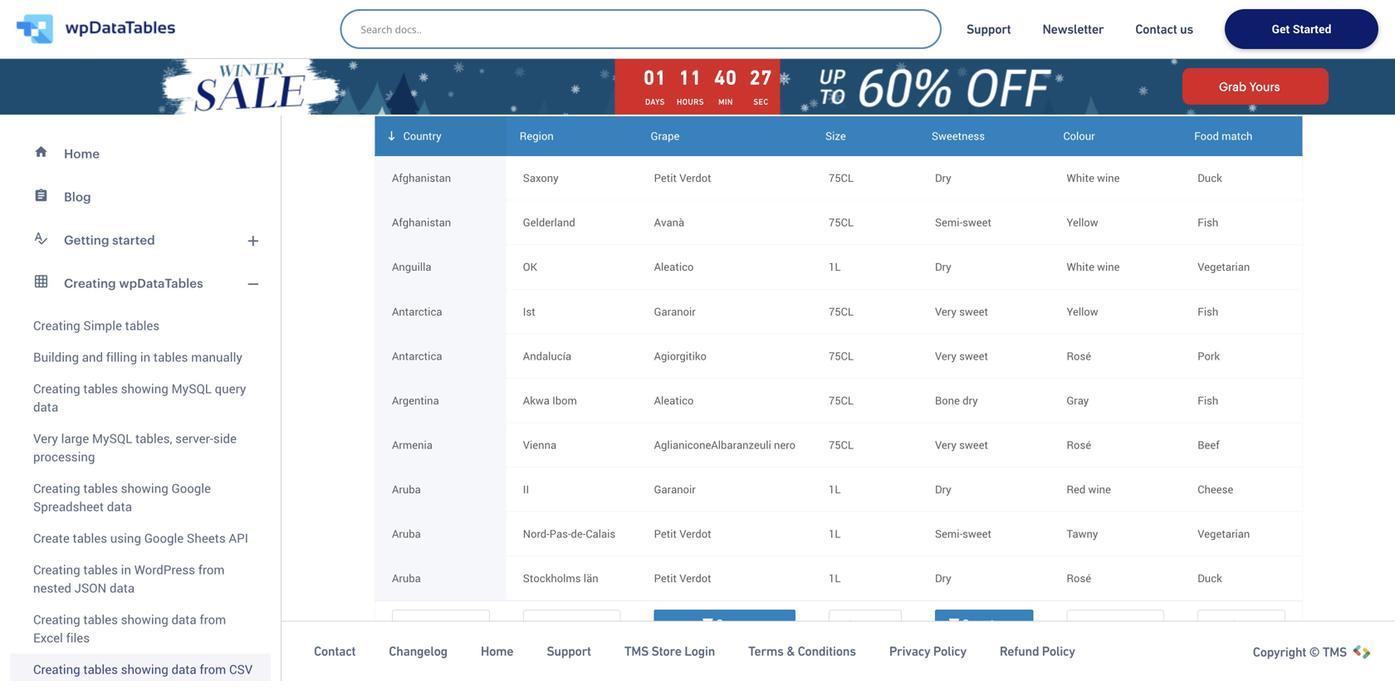 Task type: vqa. For each thing, say whether or not it's contained in the screenshot.
(24h) on the top of the page
no



Task type: describe. For each thing, give the bounding box(es) containing it.
red
[[1067, 482, 1086, 497]]

food match
[[1195, 128, 1253, 143]]

grape for grape: activate to sort column ascending element
[[651, 128, 680, 143]]

Food match text field
[[1198, 610, 1286, 640]]

colour: activate to sort column ascending element
[[1051, 116, 1182, 156]]

privacy
[[890, 644, 931, 659]]

print button
[[375, 37, 450, 70]]

creating tables showing data from csv files
[[33, 661, 253, 681]]

semi- for 1l
[[936, 527, 963, 541]]

afghanistan for saxony
[[392, 170, 451, 185]]

0 horizontal spatial home link
[[10, 132, 271, 175]]

yellow for very sweet
[[1067, 304, 1099, 319]]

andalucía
[[523, 348, 572, 363]]

csv
[[229, 661, 253, 678]]

very sweet for aglianiconealbaranzeuli nero
[[936, 438, 989, 452]]

contact for contact us
[[1136, 22, 1178, 37]]

grab yours
[[1220, 80, 1281, 93]]

dry for saxony
[[936, 170, 952, 185]]

rosé for beef
[[1067, 438, 1092, 452]]

verdot for saxony
[[680, 170, 712, 185]]

antarctica for ist
[[392, 304, 442, 319]]

sec
[[754, 97, 769, 107]]

sweet for petit verdot
[[963, 527, 992, 541]]

changelog
[[389, 644, 448, 659]]

tms store login
[[625, 644, 716, 659]]

conditions
[[798, 644, 857, 659]]

tms store login link
[[625, 643, 716, 660]]

country: activate to sort column descending element
[[375, 116, 507, 156]]

pas-
[[550, 527, 571, 541]]

armenia
[[392, 438, 433, 452]]

ii
[[523, 482, 529, 497]]

tables for creating tables showing data from csv files
[[83, 661, 118, 678]]

changelog link
[[389, 643, 448, 660]]

login
[[685, 644, 716, 659]]

contact us
[[1136, 22, 1194, 37]]

wpdatatables
[[119, 276, 203, 290]]

3 selected from the left
[[1122, 618, 1163, 633]]

creating tables showing data from excel files
[[33, 611, 226, 646]]

very for agiorgitiko
[[936, 348, 957, 363]]

entries
[[1254, 84, 1290, 99]]

region
[[520, 128, 554, 143]]

aglianiconealbaranzeuli nero
[[654, 438, 796, 452]]

2 nothing from the left
[[537, 618, 575, 633]]

0 vertical spatial in
[[140, 349, 151, 366]]

data inside creating tables in wordpress from nested json data
[[110, 580, 135, 597]]

contact us link
[[1136, 21, 1194, 37]]

1 vertical spatial home link
[[481, 643, 514, 660]]

fish for very sweet
[[1198, 304, 1219, 319]]

garanoir for ist
[[654, 304, 696, 319]]

1 nothing from the left
[[405, 618, 444, 633]]

refund
[[1000, 644, 1040, 659]]

size: activate to sort column ascending element
[[813, 116, 919, 156]]

manually
[[191, 349, 243, 366]]

sweet for aglianiconealbaranzeuli nero
[[960, 438, 989, 452]]

get started link
[[1226, 9, 1379, 49]]

agiorgitiko
[[654, 348, 707, 363]]

nero
[[774, 438, 796, 452]]

json
[[75, 580, 107, 597]]

size
[[826, 128, 846, 143]]

sweetness for sweetness: activate to sort column ascending element
[[932, 128, 985, 143]]

1 nothing selected from the left
[[405, 618, 488, 633]]

1 vertical spatial home
[[481, 644, 514, 659]]

getting
[[64, 233, 109, 247]]

1l for tawny
[[829, 527, 841, 541]]

1 horizontal spatial support
[[967, 22, 1012, 37]]

anguilla
[[392, 259, 432, 274]]

creating tables in wordpress from nested json data
[[33, 561, 225, 597]]

stockholms
[[523, 571, 581, 586]]

white for duck
[[1067, 170, 1095, 185]]

75cl for aglianiconealbaranzeuli nero
[[829, 438, 854, 452]]

country
[[404, 128, 442, 143]]

red wine
[[1067, 482, 1112, 497]]

nord-pas-de-calais
[[523, 527, 616, 541]]

2 selected from the left
[[578, 618, 619, 633]]

1 vertical spatial support
[[547, 644, 591, 659]]

copyright
[[1254, 645, 1307, 660]]

getting started
[[64, 233, 155, 247]]

2 nothing selected from the left
[[537, 618, 619, 633]]

files for creating tables showing data from excel files
[[66, 629, 90, 646]]

create
[[33, 530, 70, 547]]

blog
[[64, 189, 91, 204]]

1 selected from the left
[[447, 618, 488, 633]]

building
[[33, 349, 79, 366]]

bone
[[936, 393, 960, 408]]

showing for creating tables showing mysql query data
[[121, 380, 168, 397]]

creating tables showing google spreadsheet data
[[33, 480, 211, 515]]

27
[[750, 66, 773, 89]]

sweet for avanà
[[963, 215, 992, 230]]

aglianiconealbaranzeuli
[[654, 438, 772, 452]]

tables down creating simple tables link
[[154, 349, 188, 366]]

api
[[229, 530, 248, 547]]

semi-sweet for tawny
[[936, 527, 992, 541]]

wordpress
[[134, 561, 195, 578]]

newsletter link
[[1043, 21, 1105, 37]]

sweetness button
[[936, 610, 1034, 640]]

aleatico for akwa ibom
[[654, 393, 694, 408]]

region: activate to sort column ascending element
[[507, 116, 638, 156]]

fish for bone dry
[[1198, 393, 1219, 408]]

dry for ii
[[936, 482, 952, 497]]

©
[[1310, 645, 1321, 660]]

wine for cheese
[[1089, 482, 1112, 497]]

tables for creating tables showing mysql query data
[[83, 380, 118, 397]]

very for aglianiconealbaranzeuli nero
[[936, 438, 957, 452]]

creating for creating tables showing mysql query data
[[33, 380, 80, 397]]

very large mysql tables, server-side processing
[[33, 430, 237, 465]]

simple
[[83, 317, 122, 334]]

white wine for duck
[[1067, 170, 1121, 185]]

tables,
[[135, 430, 172, 447]]

creating for creating simple tables
[[33, 317, 80, 334]]

query
[[215, 380, 246, 397]]

started
[[1294, 21, 1332, 37]]

and
[[82, 349, 103, 366]]

nested
[[33, 580, 71, 597]]

dry
[[963, 393, 979, 408]]

1 nothing selected button from the left
[[405, 611, 489, 640]]

01
[[644, 66, 667, 89]]

grab yours link
[[1183, 68, 1329, 105]]

privacy policy
[[890, 644, 967, 659]]

cheese
[[1198, 482, 1234, 497]]

yours
[[1250, 80, 1281, 93]]

0 horizontal spatial home
[[64, 146, 100, 161]]

privacy policy link
[[890, 643, 967, 660]]

1 horizontal spatial tms
[[1323, 645, 1348, 660]]

copyright © tms
[[1254, 645, 1348, 660]]

refund policy
[[1000, 644, 1076, 659]]

75cl for garanoir
[[829, 304, 854, 319]]

google for showing
[[172, 480, 211, 497]]

de-
[[571, 527, 586, 541]]

duck for rosé
[[1198, 571, 1223, 586]]

vienna
[[523, 438, 557, 452]]

tms inside tms store login link
[[625, 644, 649, 659]]

semi- for 75cl
[[936, 215, 963, 230]]

mysql inside creating tables showing mysql query data
[[172, 380, 212, 397]]

saxony
[[523, 170, 559, 185]]

tables for creating tables in wordpress from nested json data
[[83, 561, 118, 578]]

1l for rosé
[[829, 571, 841, 586]]

tables up building and filling in tables manually link
[[125, 317, 160, 334]]

data inside creating tables showing data from excel files
[[172, 611, 197, 628]]

print
[[409, 45, 434, 61]]

petit for nord-pas-de-calais
[[654, 527, 677, 541]]

ok
[[523, 259, 538, 274]]

calais
[[586, 527, 616, 541]]

excel
[[33, 629, 63, 646]]

1 vertical spatial support link
[[547, 643, 591, 660]]

stockholms län
[[523, 571, 599, 586]]

data inside creating tables showing mysql query data
[[33, 398, 58, 415]]

Search form search field
[[361, 17, 930, 41]]

semi-sweet for yellow
[[936, 215, 992, 230]]

very for garanoir
[[936, 304, 957, 319]]

rosé for pork
[[1067, 348, 1092, 363]]



Task type: locate. For each thing, give the bounding box(es) containing it.
akwa
[[523, 393, 550, 408]]

colour
[[1064, 128, 1096, 143]]

creating
[[64, 276, 116, 290], [33, 317, 80, 334], [33, 380, 80, 397], [33, 480, 80, 497], [33, 561, 80, 578], [33, 611, 80, 628], [33, 661, 80, 678]]

policy for privacy policy
[[934, 644, 967, 659]]

creating tables showing data from csv files link
[[10, 654, 271, 681]]

tables for creating tables showing data from excel files
[[83, 611, 118, 628]]

filling
[[106, 349, 137, 366]]

creating tables showing data from excel files link
[[10, 604, 271, 654]]

petit verdot up grape button
[[654, 571, 712, 586]]

data left csv
[[172, 661, 197, 678]]

1 vertical spatial petit verdot
[[654, 527, 712, 541]]

showing for creating tables showing data from csv files
[[121, 661, 168, 678]]

wine for vegetarian
[[1098, 259, 1121, 274]]

food
[[1195, 128, 1220, 143]]

white for vegetarian
[[1067, 259, 1095, 274]]

0 vertical spatial wine
[[1098, 170, 1121, 185]]

mysql inside "very large mysql tables, server-side processing"
[[92, 430, 132, 447]]

blog link
[[10, 175, 271, 219]]

2 vertical spatial from
[[200, 661, 226, 678]]

fish for semi-sweet
[[1198, 215, 1219, 230]]

0 vertical spatial petit verdot
[[654, 170, 712, 185]]

files
[[66, 629, 90, 646], [33, 679, 57, 681]]

0 horizontal spatial support
[[547, 644, 591, 659]]

creating up nested
[[33, 561, 80, 578]]

aruba for nord-
[[392, 527, 421, 541]]

showing for creating tables showing google spreadsheet data
[[121, 480, 168, 497]]

showing for creating tables showing data from excel files
[[121, 611, 168, 628]]

0 vertical spatial home
[[64, 146, 100, 161]]

1 vertical spatial grape
[[713, 616, 747, 632]]

petit up the avanà
[[654, 170, 677, 185]]

Search input search field
[[361, 17, 930, 41]]

1 vertical spatial antarctica
[[392, 348, 442, 363]]

2 75cl from the top
[[829, 215, 854, 230]]

sweet for garanoir
[[960, 304, 989, 319]]

grape: activate to sort column ascending element
[[638, 116, 813, 156]]

create tables using google sheets api
[[33, 530, 248, 547]]

0 horizontal spatial nothing selected button
[[405, 611, 489, 640]]

1 vertical spatial very sweet
[[936, 348, 989, 363]]

1 horizontal spatial policy
[[1043, 644, 1076, 659]]

creating for creating tables in wordpress from nested json data
[[33, 561, 80, 578]]

refund policy link
[[1000, 643, 1076, 660]]

yellow for semi-sweet
[[1067, 215, 1099, 230]]

75cl for agiorgitiko
[[829, 348, 854, 363]]

showing inside creating tables showing google spreadsheet data
[[121, 480, 168, 497]]

3 nothing from the left
[[1081, 618, 1119, 633]]

1 rosé from the top
[[1067, 348, 1092, 363]]

creating up creating simple tables
[[64, 276, 116, 290]]

2 afghanistan from the top
[[392, 215, 451, 230]]

0 vertical spatial home link
[[10, 132, 271, 175]]

1l for red wine
[[829, 482, 841, 497]]

1 horizontal spatial support link
[[967, 21, 1012, 37]]

0 horizontal spatial nothing selected
[[405, 618, 488, 633]]

nothing
[[405, 618, 444, 633], [537, 618, 575, 633], [1081, 618, 1119, 633]]

home link right changelog link
[[481, 643, 514, 660]]

petit verdot
[[654, 170, 712, 185], [654, 527, 712, 541], [654, 571, 712, 586]]

1 75cl from the top
[[829, 170, 854, 185]]

petit for saxony
[[654, 170, 677, 185]]

building and filling in tables manually
[[33, 349, 243, 366]]

1 antarctica from the top
[[392, 304, 442, 319]]

0 vertical spatial files
[[66, 629, 90, 646]]

garanoir down aglianiconealbaranzeuli at the bottom
[[654, 482, 696, 497]]

2 vegetarian from the top
[[1198, 527, 1251, 541]]

0 vertical spatial support
[[967, 22, 1012, 37]]

food match: activate to sort column ascending element
[[1182, 116, 1303, 156]]

0 horizontal spatial contact
[[314, 644, 356, 659]]

1 vertical spatial rosé
[[1067, 438, 1092, 452]]

tables inside creating tables showing mysql query data
[[83, 380, 118, 397]]

building and filling in tables manually link
[[10, 342, 271, 373]]

2 vertical spatial petit verdot
[[654, 571, 712, 586]]

tms right ©
[[1323, 645, 1348, 660]]

duck for white wine
[[1198, 170, 1223, 185]]

google up wordpress
[[144, 530, 184, 547]]

3 1l from the top
[[829, 527, 841, 541]]

1 horizontal spatial selected
[[578, 618, 619, 633]]

files for creating tables showing data from csv files
[[33, 679, 57, 681]]

get started
[[1273, 21, 1332, 37]]

1 vertical spatial semi-sweet
[[936, 527, 992, 541]]

2 1l from the top
[[829, 482, 841, 497]]

tables left the "using"
[[73, 530, 107, 547]]

from
[[198, 561, 225, 578], [200, 611, 226, 628], [200, 661, 226, 678]]

very inside "very large mysql tables, server-side processing"
[[33, 430, 58, 447]]

beef
[[1198, 438, 1220, 452]]

0 vertical spatial grape
[[651, 128, 680, 143]]

very sweet for agiorgitiko
[[936, 348, 989, 363]]

5 75cl from the top
[[829, 393, 854, 408]]

creating up spreadsheet
[[33, 480, 80, 497]]

policy right privacy at the bottom of the page
[[934, 644, 967, 659]]

11
[[679, 66, 702, 89]]

1 horizontal spatial grape
[[713, 616, 747, 632]]

server-
[[175, 430, 213, 447]]

sweetness
[[932, 128, 985, 143], [960, 616, 1020, 632]]

from inside creating tables showing data from excel files
[[200, 611, 226, 628]]

match
[[1222, 128, 1253, 143]]

google for using
[[144, 530, 184, 547]]

creating up the excel
[[33, 611, 80, 628]]

grape
[[651, 128, 680, 143], [713, 616, 747, 632]]

0 horizontal spatial grape
[[651, 128, 680, 143]]

sweetness inside button
[[960, 616, 1020, 632]]

nord-
[[523, 527, 550, 541]]

mysql right large on the left of the page
[[92, 430, 132, 447]]

1 vertical spatial verdot
[[680, 527, 712, 541]]

creating inside creating tables showing mysql query data
[[33, 380, 80, 397]]

creating inside creating tables showing data from excel files
[[33, 611, 80, 628]]

hours
[[677, 97, 704, 107]]

from for creating tables in wordpress from nested json data
[[198, 561, 225, 578]]

processing
[[33, 448, 95, 465]]

google
[[172, 480, 211, 497], [144, 530, 184, 547]]

&
[[787, 644, 795, 659]]

us
[[1181, 22, 1194, 37]]

petit verdot for stockholms län
[[654, 571, 712, 586]]

aruba for stockholms
[[392, 571, 421, 586]]

1 showing from the top
[[121, 380, 168, 397]]

1 petit from the top
[[654, 170, 677, 185]]

dry for stockholms län
[[936, 571, 952, 586]]

petit verdot for nord-pas-de-calais
[[654, 527, 712, 541]]

nothing selected button
[[405, 611, 489, 640], [537, 611, 620, 640], [1081, 611, 1164, 640]]

grape button
[[654, 610, 796, 640]]

4 showing from the top
[[121, 661, 168, 678]]

creating wpdatatables link
[[10, 262, 271, 305]]

2 vertical spatial aruba
[[392, 571, 421, 586]]

2 vertical spatial very sweet
[[936, 438, 989, 452]]

petit verdot for saxony
[[654, 170, 712, 185]]

tms left the store
[[625, 644, 649, 659]]

very large mysql tables, server-side processing link
[[10, 423, 271, 473]]

verdot for nord-pas-de-calais
[[680, 527, 712, 541]]

mysql
[[172, 380, 212, 397], [92, 430, 132, 447]]

wine for duck
[[1098, 170, 1121, 185]]

in down the "using"
[[121, 561, 131, 578]]

2 fish from the top
[[1198, 304, 1219, 319]]

3 very sweet from the top
[[936, 438, 989, 452]]

0 vertical spatial fish
[[1198, 215, 1219, 230]]

0 vertical spatial contact
[[1136, 22, 1178, 37]]

75cl for petit verdot
[[829, 170, 854, 185]]

creating for creating tables showing google spreadsheet data
[[33, 480, 80, 497]]

creating tables showing google spreadsheet data link
[[10, 473, 271, 523]]

2 vertical spatial fish
[[1198, 393, 1219, 408]]

antarctica down anguilla
[[392, 304, 442, 319]]

1 policy from the left
[[934, 644, 967, 659]]

google inside creating tables showing google spreadsheet data
[[172, 480, 211, 497]]

2 vertical spatial verdot
[[680, 571, 712, 586]]

0 vertical spatial yellow
[[1067, 215, 1099, 230]]

home right changelog link
[[481, 644, 514, 659]]

white wine for vegetarian
[[1067, 259, 1121, 274]]

1 afghanistan from the top
[[392, 170, 451, 185]]

1 petit verdot from the top
[[654, 170, 712, 185]]

data up the "using"
[[107, 498, 132, 515]]

files inside creating tables showing data from excel files
[[66, 629, 90, 646]]

akwa ibom
[[523, 393, 577, 408]]

duck
[[1198, 170, 1223, 185], [1198, 571, 1223, 586]]

terms & conditions link
[[749, 643, 857, 660]]

1 dry from the top
[[936, 170, 952, 185]]

verdot for stockholms län
[[680, 571, 712, 586]]

2 semi- from the top
[[936, 527, 963, 541]]

petit right calais
[[654, 527, 677, 541]]

1 vertical spatial garanoir
[[654, 482, 696, 497]]

tables inside creating tables showing data from csv files
[[83, 661, 118, 678]]

avanà
[[654, 215, 685, 230]]

1 white wine from the top
[[1067, 170, 1121, 185]]

3 nothing selected from the left
[[1081, 618, 1163, 633]]

2 horizontal spatial nothing selected button
[[1081, 611, 1164, 640]]

2 horizontal spatial nothing selected
[[1081, 618, 1163, 633]]

vegetarian for tawny
[[1198, 527, 1251, 541]]

petit verdot up the avanà
[[654, 170, 712, 185]]

3 aruba from the top
[[392, 571, 421, 586]]

antarctica up the argentina
[[392, 348, 442, 363]]

tables down json
[[83, 611, 118, 628]]

contact for contact
[[314, 644, 356, 659]]

0 vertical spatial antarctica
[[392, 304, 442, 319]]

ibom
[[553, 393, 577, 408]]

1 garanoir from the top
[[654, 304, 696, 319]]

3 showing from the top
[[121, 611, 168, 628]]

1 vertical spatial google
[[144, 530, 184, 547]]

tables for create tables using google sheets api
[[73, 530, 107, 547]]

2 aleatico from the top
[[654, 393, 694, 408]]

1 vertical spatial from
[[200, 611, 226, 628]]

creating inside creating tables showing google spreadsheet data
[[33, 480, 80, 497]]

dry
[[936, 170, 952, 185], [936, 259, 952, 274], [936, 482, 952, 497], [936, 571, 952, 586]]

2 very sweet from the top
[[936, 348, 989, 363]]

1 horizontal spatial home
[[481, 644, 514, 659]]

1 fish from the top
[[1198, 215, 1219, 230]]

mysql left query
[[172, 380, 212, 397]]

aleatico down the avanà
[[654, 259, 694, 274]]

2 horizontal spatial selected
[[1122, 618, 1163, 633]]

grape inside button
[[713, 616, 747, 632]]

2 dry from the top
[[936, 259, 952, 274]]

1 vertical spatial petit
[[654, 527, 677, 541]]

Size text field
[[829, 610, 902, 640]]

aleatico for ok
[[654, 259, 694, 274]]

creating up building
[[33, 317, 80, 334]]

creating down building
[[33, 380, 80, 397]]

policy for refund policy
[[1043, 644, 1076, 659]]

showing
[[121, 380, 168, 397], [121, 480, 168, 497], [121, 611, 168, 628], [121, 661, 168, 678]]

rosé for duck
[[1067, 571, 1092, 586]]

files inside creating tables showing data from csv files
[[33, 679, 57, 681]]

2 white wine from the top
[[1067, 259, 1121, 274]]

data down building
[[33, 398, 58, 415]]

1 vertical spatial in
[[121, 561, 131, 578]]

2 duck from the top
[[1198, 571, 1223, 586]]

grab
[[1220, 80, 1247, 93]]

1 verdot from the top
[[680, 170, 712, 185]]

1 duck from the top
[[1198, 170, 1223, 185]]

1 vertical spatial sweetness
[[960, 616, 1020, 632]]

yellow
[[1067, 215, 1099, 230], [1067, 304, 1099, 319]]

gray
[[1067, 393, 1090, 408]]

3 petit verdot from the top
[[654, 571, 712, 586]]

2 policy from the left
[[1043, 644, 1076, 659]]

rosé
[[1067, 348, 1092, 363], [1067, 438, 1092, 452], [1067, 571, 1092, 586]]

creating for creating wpdatatables
[[64, 276, 116, 290]]

home link up blog
[[10, 132, 271, 175]]

showing down building and filling in tables manually link
[[121, 380, 168, 397]]

1 horizontal spatial contact
[[1136, 22, 1178, 37]]

2 petit verdot from the top
[[654, 527, 712, 541]]

afghanistan
[[392, 170, 451, 185], [392, 215, 451, 230]]

data inside creating tables showing data from csv files
[[172, 661, 197, 678]]

home up blog
[[64, 146, 100, 161]]

0 vertical spatial mysql
[[172, 380, 212, 397]]

terms
[[749, 644, 784, 659]]

1 vertical spatial semi-
[[936, 527, 963, 541]]

0 vertical spatial support link
[[967, 21, 1012, 37]]

1 vertical spatial duck
[[1198, 571, 1223, 586]]

1 vertical spatial aleatico
[[654, 393, 694, 408]]

75cl for avanà
[[829, 215, 854, 230]]

garanoir up agiorgitiko
[[654, 304, 696, 319]]

1 vertical spatial mysql
[[92, 430, 132, 447]]

pork
[[1198, 348, 1221, 363]]

0 vertical spatial sweetness
[[932, 128, 985, 143]]

2 yellow from the top
[[1067, 304, 1099, 319]]

1 semi- from the top
[[936, 215, 963, 230]]

tables for creating tables showing google spreadsheet data
[[83, 480, 118, 497]]

1 aleatico from the top
[[654, 259, 694, 274]]

75cl
[[829, 170, 854, 185], [829, 215, 854, 230], [829, 304, 854, 319], [829, 348, 854, 363], [829, 393, 854, 408], [829, 438, 854, 452]]

in inside creating tables in wordpress from nested json data
[[121, 561, 131, 578]]

4 dry from the top
[[936, 571, 952, 586]]

creating tables showing mysql query data
[[33, 380, 246, 415]]

afghanistan down "country"
[[392, 170, 451, 185]]

2 petit from the top
[[654, 527, 677, 541]]

0 horizontal spatial selected
[[447, 618, 488, 633]]

create tables using google sheets api link
[[10, 523, 271, 554]]

tables up spreadsheet
[[83, 480, 118, 497]]

0 horizontal spatial tms
[[625, 644, 649, 659]]

2 showing from the top
[[121, 480, 168, 497]]

showing inside creating tables showing data from excel files
[[121, 611, 168, 628]]

contact
[[1136, 22, 1178, 37], [314, 644, 356, 659]]

grape for grape button
[[713, 616, 747, 632]]

1 vertical spatial aruba
[[392, 527, 421, 541]]

tables up json
[[83, 561, 118, 578]]

very sweet for garanoir
[[936, 304, 989, 319]]

min
[[719, 97, 733, 107]]

google down server-
[[172, 480, 211, 497]]

0 vertical spatial rosé
[[1067, 348, 1092, 363]]

petit verdot right calais
[[654, 527, 712, 541]]

1 horizontal spatial nothing selected button
[[537, 611, 620, 640]]

creating tables showing mysql query data link
[[10, 373, 271, 423]]

1 vertical spatial afghanistan
[[392, 215, 451, 230]]

support
[[967, 22, 1012, 37], [547, 644, 591, 659]]

1 vegetarian from the top
[[1198, 259, 1251, 274]]

duck down food
[[1198, 170, 1223, 185]]

dry for ok
[[936, 259, 952, 274]]

tables inside creating tables showing data from excel files
[[83, 611, 118, 628]]

from inside creating tables showing data from csv files
[[200, 661, 226, 678]]

2 vertical spatial rosé
[[1067, 571, 1092, 586]]

showing inside creating tables showing data from csv files
[[121, 661, 168, 678]]

0 horizontal spatial files
[[33, 679, 57, 681]]

3 rosé from the top
[[1067, 571, 1092, 586]]

0 vertical spatial very sweet
[[936, 304, 989, 319]]

1 horizontal spatial nothing
[[537, 618, 575, 633]]

0 horizontal spatial support link
[[547, 643, 591, 660]]

2 nothing selected button from the left
[[537, 611, 620, 640]]

petit for stockholms län
[[654, 571, 677, 586]]

garanoir for ii
[[654, 482, 696, 497]]

2 white from the top
[[1067, 259, 1095, 274]]

showing down creating tables showing data from excel files link
[[121, 661, 168, 678]]

tables inside creating tables showing google spreadsheet data
[[83, 480, 118, 497]]

6 75cl from the top
[[829, 438, 854, 452]]

1 1l from the top
[[829, 259, 841, 274]]

1 horizontal spatial in
[[140, 349, 151, 366]]

afghanistan up anguilla
[[392, 215, 451, 230]]

from for creating tables showing data from csv files
[[200, 661, 226, 678]]

large
[[61, 430, 89, 447]]

started
[[112, 233, 155, 247]]

0 horizontal spatial nothing
[[405, 618, 444, 633]]

sweetness: activate to sort column ascending element
[[919, 116, 1051, 156]]

get
[[1273, 21, 1291, 37]]

1 semi-sweet from the top
[[936, 215, 992, 230]]

data inside creating tables showing google spreadsheet data
[[107, 498, 132, 515]]

from for creating tables showing data from excel files
[[200, 611, 226, 628]]

creating for creating tables showing data from excel files
[[33, 611, 80, 628]]

from inside creating tables in wordpress from nested json data
[[198, 561, 225, 578]]

creating inside creating tables in wordpress from nested json data
[[33, 561, 80, 578]]

0 vertical spatial garanoir
[[654, 304, 696, 319]]

0 vertical spatial petit
[[654, 170, 677, 185]]

showing down very large mysql tables, server-side processing link
[[121, 480, 168, 497]]

3 fish from the top
[[1198, 393, 1219, 408]]

1 vertical spatial files
[[33, 679, 57, 681]]

1 vertical spatial yellow
[[1067, 304, 1099, 319]]

4 75cl from the top
[[829, 348, 854, 363]]

contact link
[[314, 643, 356, 660]]

sweetness for the sweetness button
[[960, 616, 1020, 632]]

in right filling
[[140, 349, 151, 366]]

1 vertical spatial white
[[1067, 259, 1095, 274]]

2 rosé from the top
[[1067, 438, 1092, 452]]

creating inside creating tables showing data from csv files
[[33, 661, 80, 678]]

2 vertical spatial petit
[[654, 571, 677, 586]]

1 vertical spatial contact
[[314, 644, 356, 659]]

2 verdot from the top
[[680, 527, 712, 541]]

3 nothing selected button from the left
[[1081, 611, 1164, 640]]

1 white from the top
[[1067, 170, 1095, 185]]

very
[[936, 304, 957, 319], [936, 348, 957, 363], [33, 430, 58, 447], [936, 438, 957, 452]]

creating simple tables
[[33, 317, 160, 334]]

files down the excel
[[33, 679, 57, 681]]

0 vertical spatial vegetarian
[[1198, 259, 1251, 274]]

home link
[[10, 132, 271, 175], [481, 643, 514, 660]]

terms & conditions
[[749, 644, 857, 659]]

data down wordpress
[[172, 611, 197, 628]]

1 horizontal spatial nothing selected
[[537, 618, 619, 633]]

sheets
[[187, 530, 226, 547]]

2 semi-sweet from the top
[[936, 527, 992, 541]]

1 vertical spatial white wine
[[1067, 259, 1121, 274]]

duck up food match text field
[[1198, 571, 1223, 586]]

1 vertical spatial vegetarian
[[1198, 527, 1251, 541]]

sweet
[[963, 215, 992, 230], [960, 304, 989, 319], [960, 348, 989, 363], [960, 438, 989, 452], [963, 527, 992, 541]]

argentina
[[392, 393, 439, 408]]

sweet for agiorgitiko
[[960, 348, 989, 363]]

1 horizontal spatial files
[[66, 629, 90, 646]]

wpdatatables - tables and charts manager wordpress plugin image
[[17, 14, 175, 44]]

tables inside creating tables in wordpress from nested json data
[[83, 561, 118, 578]]

4 1l from the top
[[829, 571, 841, 586]]

2 aruba from the top
[[392, 527, 421, 541]]

1 yellow from the top
[[1067, 215, 1099, 230]]

0 vertical spatial semi-
[[936, 215, 963, 230]]

policy right refund
[[1043, 644, 1076, 659]]

3 petit from the top
[[654, 571, 677, 586]]

0 vertical spatial verdot
[[680, 170, 712, 185]]

0 vertical spatial from
[[198, 561, 225, 578]]

1 very sweet from the top
[[936, 304, 989, 319]]

creating for creating tables showing data from csv files
[[33, 661, 80, 678]]

newsletter
[[1043, 22, 1105, 37]]

antarctica for andalucía
[[392, 348, 442, 363]]

län
[[584, 571, 599, 586]]

2 antarctica from the top
[[392, 348, 442, 363]]

files right the excel
[[66, 629, 90, 646]]

0 vertical spatial aleatico
[[654, 259, 694, 274]]

showing inside creating tables showing mysql query data
[[121, 380, 168, 397]]

creating down the excel
[[33, 661, 80, 678]]

rosé down the gray
[[1067, 438, 1092, 452]]

0 vertical spatial aruba
[[392, 482, 421, 497]]

rosé down tawny
[[1067, 571, 1092, 586]]

0 vertical spatial duck
[[1198, 170, 1223, 185]]

tables down and
[[83, 380, 118, 397]]

aleatico down agiorgitiko
[[654, 393, 694, 408]]

tables down creating tables showing data from excel files at the bottom left of the page
[[83, 661, 118, 678]]

2 garanoir from the top
[[654, 482, 696, 497]]

75cl for aleatico
[[829, 393, 854, 408]]

showing down creating tables in wordpress from nested json data link
[[121, 611, 168, 628]]

0 vertical spatial white wine
[[1067, 170, 1121, 185]]

vegetarian for white wine
[[1198, 259, 1251, 274]]

1 vertical spatial wine
[[1098, 259, 1121, 274]]

in
[[140, 349, 151, 366], [121, 561, 131, 578]]

afghanistan for gelderland
[[392, 215, 451, 230]]

0 horizontal spatial policy
[[934, 644, 967, 659]]

1 aruba from the top
[[392, 482, 421, 497]]

3 verdot from the top
[[680, 571, 712, 586]]

grape down days
[[651, 128, 680, 143]]

rosé up the gray
[[1067, 348, 1092, 363]]

2 vertical spatial wine
[[1089, 482, 1112, 497]]

3 75cl from the top
[[829, 304, 854, 319]]

0 vertical spatial semi-sweet
[[936, 215, 992, 230]]

grape up the login
[[713, 616, 747, 632]]

1l for white wine
[[829, 259, 841, 274]]

support link
[[967, 21, 1012, 37], [547, 643, 591, 660]]

0 vertical spatial google
[[172, 480, 211, 497]]

0 horizontal spatial in
[[121, 561, 131, 578]]

petit up the store
[[654, 571, 677, 586]]

3 dry from the top
[[936, 482, 952, 497]]

0 vertical spatial afghanistan
[[392, 170, 451, 185]]

0 horizontal spatial mysql
[[92, 430, 132, 447]]

data right json
[[110, 580, 135, 597]]



